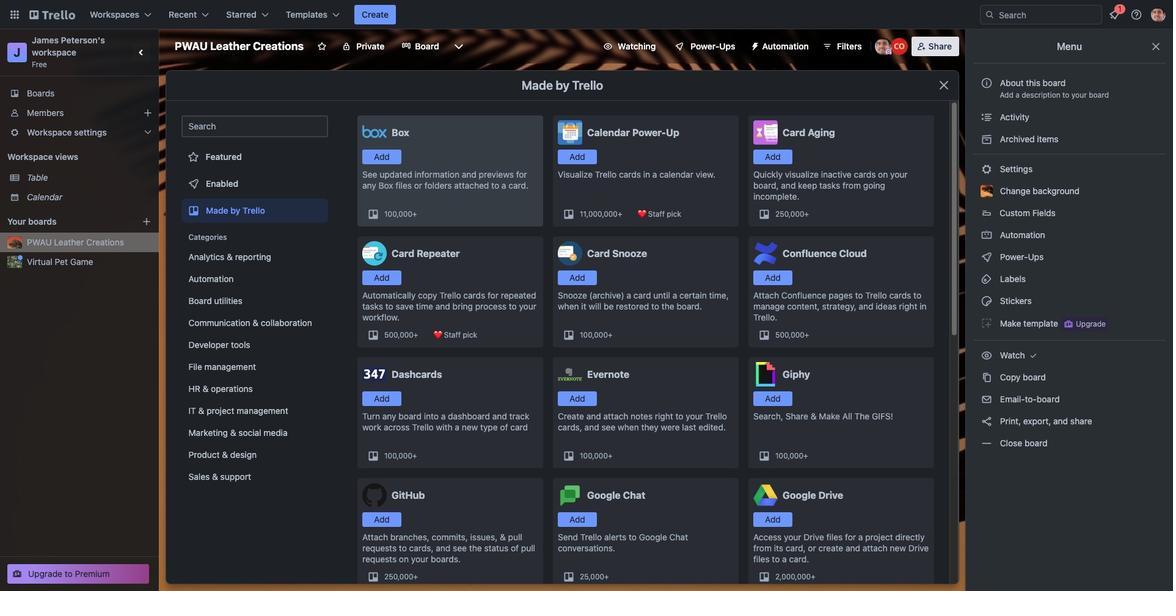 Task type: vqa. For each thing, say whether or not it's contained in the screenshot.
'TV' inside the Aladin and 40 thieves TV SHOW LINK
no



Task type: locate. For each thing, give the bounding box(es) containing it.
100,000
[[384, 210, 412, 219], [580, 331, 608, 340], [384, 452, 412, 461], [580, 452, 608, 461], [775, 452, 803, 461]]

0 horizontal spatial upgrade
[[28, 569, 62, 579]]

card
[[783, 127, 805, 138], [392, 248, 414, 259], [587, 248, 610, 259]]

250,000 for card aging
[[775, 210, 804, 219]]

sm image inside stickers link
[[981, 295, 993, 307]]

this member is an admin of this board. image
[[886, 49, 891, 55]]

0 vertical spatial workspace
[[27, 127, 72, 137]]

100,000 for dashcards
[[384, 452, 412, 461]]

0 vertical spatial card
[[633, 290, 651, 301]]

0 vertical spatial creations
[[253, 40, 304, 53]]

search, share & make all the gifs!
[[753, 411, 893, 422]]

create inside create and attach notes right to your trello cards, and see when they were last edited.
[[558, 411, 584, 422]]

google right 'alerts' on the bottom of page
[[639, 532, 667, 543]]

add for google drive
[[765, 514, 781, 525]]

1 vertical spatial see
[[453, 543, 467, 554]]

sm image inside the activity link
[[981, 111, 993, 123]]

+ down the content,
[[805, 331, 809, 340]]

trello right visualize
[[595, 169, 617, 180]]

automation down custom fields
[[998, 230, 1045, 240]]

1 vertical spatial 250,000 +
[[384, 573, 418, 582]]

2 vertical spatial automation
[[189, 274, 234, 284]]

of inside attach branches, commits, issues, & pull requests to cards, and see the status of pull requests on your boards.
[[511, 543, 519, 554]]

power-ups button
[[666, 37, 743, 56]]

add button up search,
[[753, 392, 792, 406]]

close board
[[998, 438, 1048, 448]]

1 vertical spatial staff
[[444, 331, 461, 340]]

james peterson (jamespeterson93) image
[[1151, 7, 1166, 22], [875, 38, 892, 55]]

your boards
[[7, 216, 57, 227]]

❤️ for power-
[[637, 210, 646, 219]]

0 horizontal spatial any
[[362, 180, 376, 191]]

ups inside button
[[719, 41, 735, 51]]

tasks down inactive
[[819, 180, 840, 191]]

1 horizontal spatial project
[[865, 532, 893, 543]]

trello up ideas
[[865, 290, 887, 301]]

0 horizontal spatial leather
[[54, 237, 84, 247]]

1 vertical spatial confluence
[[781, 290, 826, 301]]

create button
[[354, 5, 396, 24]]

add button for google chat
[[558, 513, 597, 527]]

sm image inside the email-to-board link
[[981, 393, 993, 406]]

trello inside send trello alerts to google chat conversations.
[[580, 532, 602, 543]]

pick
[[667, 210, 681, 219], [463, 331, 477, 340]]

james peterson (jamespeterson93) image right open information menu icon
[[1151, 7, 1166, 22]]

sm image for activity
[[981, 111, 993, 123]]

0 vertical spatial cards,
[[558, 422, 582, 433]]

a down about
[[1016, 90, 1020, 100]]

workspace inside popup button
[[27, 127, 72, 137]]

a up restored
[[627, 290, 631, 301]]

google
[[587, 490, 621, 501], [783, 490, 816, 501], [639, 532, 667, 543]]

board inside close board link
[[1025, 438, 1048, 448]]

trello down enabled 'link'
[[243, 205, 265, 216]]

sm image
[[745, 37, 762, 54], [981, 111, 993, 123], [981, 349, 993, 362], [981, 393, 993, 406], [981, 415, 993, 428]]

100,000 for card snooze
[[580, 331, 608, 340]]

from down inactive
[[843, 180, 861, 191]]

sm image for stickers
[[981, 295, 993, 307]]

100,000 + up google drive at the bottom right of the page
[[775, 452, 808, 461]]

❤️ staff pick down automatically copy trello cards for repeated tasks to save time and bring process to your workflow.
[[433, 331, 477, 340]]

+ for box
[[412, 210, 417, 219]]

1 vertical spatial when
[[618, 422, 639, 433]]

card down track
[[510, 422, 528, 433]]

0 horizontal spatial cards,
[[409, 543, 434, 554]]

new inside turn any board into a dashboard and track work across trello with a new type of card
[[462, 422, 478, 433]]

0 horizontal spatial 500,000
[[384, 331, 414, 340]]

creations up virtual pet game link
[[86, 237, 124, 247]]

for inside access your drive files for a project directly from its card, or create and attach new drive files to a card.
[[845, 532, 856, 543]]

1 vertical spatial of
[[511, 543, 519, 554]]

1 horizontal spatial pwau
[[175, 40, 208, 53]]

new inside access your drive files for a project directly from its card, or create and attach new drive files to a card.
[[890, 543, 906, 554]]

add for card aging
[[765, 152, 781, 162]]

new down dashboard
[[462, 422, 478, 433]]

from inside quickly visualize inactive cards on your board, and keep tasks from going incomplete.
[[843, 180, 861, 191]]

+ for confluence cloud
[[805, 331, 809, 340]]

to inside access your drive files for a project directly from its card, or create and attach new drive files to a card.
[[772, 554, 780, 565]]

100,000 + for card snooze
[[580, 331, 613, 340]]

media
[[264, 428, 288, 438]]

automation link
[[973, 225, 1166, 245], [181, 269, 328, 289]]

card. down previews
[[509, 180, 529, 191]]

1 vertical spatial make
[[819, 411, 840, 422]]

when inside snooze (archive) a card until a certain time, when it will be restored to the board.
[[558, 301, 579, 312]]

your inside access your drive files for a project directly from its card, or create and attach new drive files to a card.
[[784, 532, 801, 543]]

1 horizontal spatial create
[[558, 411, 584, 422]]

100,000 + down will
[[580, 331, 613, 340]]

calendar
[[659, 169, 693, 180]]

add button up visualize
[[558, 150, 597, 164]]

any inside see updated information and previews for any box files or folders attached to a card.
[[362, 180, 376, 191]]

leather down starred on the top of page
[[210, 40, 250, 53]]

upgrade inside button
[[1076, 320, 1106, 329]]

project
[[207, 406, 235, 416], [865, 532, 893, 543]]

1 horizontal spatial made by trello
[[522, 78, 603, 92]]

1 horizontal spatial new
[[890, 543, 906, 554]]

1 horizontal spatial snooze
[[612, 248, 647, 259]]

upgrade down stickers link
[[1076, 320, 1106, 329]]

sm image inside archived items link
[[981, 133, 993, 145]]

100,000 + up 'google chat'
[[580, 452, 613, 461]]

notes
[[631, 411, 653, 422]]

1 vertical spatial any
[[382, 411, 396, 422]]

pick for card repeater
[[463, 331, 477, 340]]

add button for card aging
[[753, 150, 792, 164]]

sm image for email-to-board
[[981, 393, 993, 406]]

500,000 + down workflow.
[[384, 331, 418, 340]]

pull up status
[[508, 532, 522, 543]]

pwau up 'virtual'
[[27, 237, 52, 247]]

& right sales
[[212, 472, 218, 482]]

+ up google drive at the bottom right of the page
[[803, 452, 808, 461]]

google drive
[[783, 490, 843, 501]]

0 vertical spatial tasks
[[819, 180, 840, 191]]

1 horizontal spatial from
[[843, 180, 861, 191]]

james peterson (jamespeterson93) image inside primary element
[[1151, 7, 1166, 22]]

star or unstar board image
[[317, 42, 327, 51]]

ups up the labels link
[[1028, 252, 1044, 262]]

for right previews
[[516, 169, 527, 180]]

directly
[[895, 532, 925, 543]]

sm image right the power-ups button
[[745, 37, 762, 54]]

cards, for github
[[409, 543, 434, 554]]

sm image inside power-ups link
[[981, 251, 993, 263]]

add button for google drive
[[753, 513, 792, 527]]

or
[[414, 180, 422, 191], [808, 543, 816, 554]]

pick down calendar
[[667, 210, 681, 219]]

2 horizontal spatial files
[[826, 532, 843, 543]]

attach for confluence cloud
[[753, 290, 779, 301]]

add button up access in the bottom of the page
[[753, 513, 792, 527]]

sm image inside watch link
[[1027, 349, 1040, 362]]

1 horizontal spatial cards,
[[558, 422, 582, 433]]

inactive
[[821, 169, 852, 180]]

trello up bring
[[439, 290, 461, 301]]

any
[[362, 180, 376, 191], [382, 411, 396, 422]]

be
[[604, 301, 614, 312]]

a inside about this board add a description to your board
[[1016, 90, 1020, 100]]

files down access in the bottom of the page
[[753, 554, 770, 565]]

1 horizontal spatial made
[[522, 78, 553, 92]]

card for card repeater
[[392, 248, 414, 259]]

❤️ staff pick down calendar
[[637, 210, 681, 219]]

staff for power-
[[648, 210, 665, 219]]

attach inside attach branches, commits, issues, & pull requests to cards, and see the status of pull requests on your boards.
[[362, 532, 388, 543]]

1 vertical spatial management
[[237, 406, 288, 416]]

0 vertical spatial 250,000
[[775, 210, 804, 219]]

1 vertical spatial on
[[399, 554, 409, 565]]

0 vertical spatial make
[[1000, 318, 1021, 329]]

box down the "updated"
[[379, 180, 393, 191]]

add for evernote
[[570, 393, 585, 404]]

activity link
[[973, 108, 1166, 127]]

keep
[[798, 180, 817, 191]]

+ for evernote
[[608, 452, 613, 461]]

1 vertical spatial ❤️
[[433, 331, 442, 340]]

pwau inside pwau leather creations text box
[[175, 40, 208, 53]]

sm image inside 'print, export, and share' link
[[981, 415, 993, 428]]

sm image for power-ups
[[981, 251, 993, 263]]

0 vertical spatial see
[[602, 422, 615, 433]]

0 horizontal spatial in
[[643, 169, 650, 180]]

1 horizontal spatial staff
[[648, 210, 665, 219]]

power-
[[691, 41, 719, 51], [632, 127, 666, 138], [1000, 252, 1028, 262]]

cards up ideas
[[889, 290, 911, 301]]

archived items
[[998, 134, 1059, 144]]

1 horizontal spatial for
[[516, 169, 527, 180]]

1 horizontal spatial when
[[618, 422, 639, 433]]

email-to-board link
[[973, 390, 1166, 409]]

to-
[[1025, 394, 1037, 404]]

sm image left the watch
[[981, 349, 993, 362]]

staff down automatically copy trello cards for repeated tasks to save time and bring process to your workflow.
[[444, 331, 461, 340]]

0 horizontal spatial calendar
[[27, 192, 62, 202]]

time,
[[709, 290, 729, 301]]

all
[[842, 411, 852, 422]]

recent button
[[161, 5, 216, 24]]

+ down be
[[608, 331, 613, 340]]

25,000 +
[[580, 573, 609, 582]]

calendar for calendar power-up
[[587, 127, 630, 138]]

attach
[[753, 290, 779, 301], [362, 532, 388, 543]]

0 horizontal spatial ❤️ staff pick
[[433, 331, 477, 340]]

tasks inside automatically copy trello cards for repeated tasks to save time and bring process to your workflow.
[[362, 301, 383, 312]]

0 vertical spatial power-
[[691, 41, 719, 51]]

from down access in the bottom of the page
[[753, 543, 772, 554]]

in
[[643, 169, 650, 180], [920, 301, 927, 312]]

sm image for archived items
[[981, 133, 993, 145]]

for left directly
[[845, 532, 856, 543]]

copy board
[[998, 372, 1046, 382]]

incomplete.
[[753, 191, 799, 202]]

pick down bring
[[463, 331, 477, 340]]

snooze (archive) a card until a certain time, when it will be restored to the board.
[[558, 290, 729, 312]]

1 horizontal spatial power-
[[691, 41, 719, 51]]

1 vertical spatial or
[[808, 543, 816, 554]]

0 vertical spatial upgrade
[[1076, 320, 1106, 329]]

management
[[205, 362, 256, 372], [237, 406, 288, 416]]

0 horizontal spatial card
[[392, 248, 414, 259]]

1 vertical spatial tasks
[[362, 301, 383, 312]]

250,000 + for github
[[384, 573, 418, 582]]

custom
[[1000, 208, 1030, 218]]

❤️ down visualize trello cards in a calendar view.
[[637, 210, 646, 219]]

0 horizontal spatial card.
[[509, 180, 529, 191]]

card inside turn any board into a dashboard and track work across trello with a new type of card
[[510, 422, 528, 433]]

card,
[[786, 543, 806, 554]]

card repeater
[[392, 248, 460, 259]]

add for card repeater
[[374, 273, 390, 283]]

1 horizontal spatial card
[[587, 248, 610, 259]]

0 vertical spatial ❤️ staff pick
[[637, 210, 681, 219]]

sm image for settings
[[981, 163, 993, 175]]

sm image inside settings link
[[981, 163, 993, 175]]

card left repeater
[[392, 248, 414, 259]]

0 horizontal spatial share
[[786, 411, 808, 422]]

2 vertical spatial for
[[845, 532, 856, 543]]

made by trello link
[[181, 199, 328, 223]]

workspace down the members
[[27, 127, 72, 137]]

cards down calendar power-up
[[619, 169, 641, 180]]

2 horizontal spatial for
[[845, 532, 856, 543]]

the
[[662, 301, 674, 312], [469, 543, 482, 554]]

custom fields
[[1000, 208, 1056, 218]]

500,000
[[384, 331, 414, 340], [775, 331, 805, 340]]

google up 'alerts' on the bottom of page
[[587, 490, 621, 501]]

james peterson (jamespeterson93) image right the filters
[[875, 38, 892, 55]]

1 horizontal spatial pwau leather creations
[[175, 40, 304, 53]]

0 vertical spatial pwau
[[175, 40, 208, 53]]

add board image
[[142, 217, 152, 227]]

add for dashcards
[[374, 393, 390, 404]]

0 horizontal spatial when
[[558, 301, 579, 312]]

add button up quickly
[[753, 150, 792, 164]]

0 horizontal spatial for
[[488, 290, 499, 301]]

virtual pet game
[[27, 257, 93, 267]]

sm image inside the copy board link
[[981, 371, 993, 384]]

pick for calendar power-up
[[667, 210, 681, 219]]

1 vertical spatial made
[[206, 205, 228, 216]]

& right hr
[[203, 384, 209, 394]]

& inside 'link'
[[222, 450, 228, 460]]

0 horizontal spatial on
[[399, 554, 409, 565]]

print, export, and share link
[[973, 412, 1166, 431]]

card up restored
[[633, 290, 651, 301]]

when inside create and attach notes right to your trello cards, and see when they were last edited.
[[618, 422, 639, 433]]

christina overa (christinaovera) image
[[891, 38, 908, 55]]

share inside button
[[929, 41, 952, 51]]

to inside see updated information and previews for any box files or folders attached to a card.
[[491, 180, 499, 191]]

1 horizontal spatial of
[[511, 543, 519, 554]]

see inside create and attach notes right to your trello cards, and see when they were last edited.
[[602, 422, 615, 433]]

250,000 down incomplete.
[[775, 210, 804, 219]]

sm image left activity
[[981, 111, 993, 123]]

ups left automation 'button'
[[719, 41, 735, 51]]

board left customize views image
[[415, 41, 439, 51]]

board up across
[[399, 411, 422, 422]]

card
[[633, 290, 651, 301], [510, 422, 528, 433]]

cards, inside attach branches, commits, issues, & pull requests to cards, and see the status of pull requests on your boards.
[[409, 543, 434, 554]]

sm image inside watch link
[[981, 349, 993, 362]]

100,000 for box
[[384, 210, 412, 219]]

sm image for close board
[[981, 437, 993, 450]]

sm image inside the labels link
[[981, 273, 993, 285]]

social
[[239, 428, 262, 438]]

&
[[227, 252, 233, 262], [253, 318, 259, 328], [203, 384, 209, 394], [199, 406, 205, 416], [811, 411, 817, 422], [230, 428, 236, 438], [222, 450, 228, 460], [212, 472, 218, 482], [500, 532, 506, 543]]

email-to-board
[[998, 394, 1060, 404]]

1 vertical spatial for
[[488, 290, 499, 301]]

0 horizontal spatial automation
[[189, 274, 234, 284]]

workspace settings
[[27, 127, 107, 137]]

board up print, export, and share
[[1037, 394, 1060, 404]]

0 vertical spatial the
[[662, 301, 674, 312]]

pwau leather creations
[[175, 40, 304, 53], [27, 237, 124, 247]]

visualize
[[558, 169, 593, 180]]

0 horizontal spatial snooze
[[558, 290, 587, 301]]

& for hr & operations
[[203, 384, 209, 394]]

+ for card snooze
[[608, 331, 613, 340]]

+ up github
[[412, 452, 417, 461]]

sm image
[[981, 133, 993, 145], [981, 163, 993, 175], [981, 229, 993, 241], [981, 251, 993, 263], [981, 273, 993, 285], [981, 295, 993, 307], [981, 317, 993, 329], [1027, 349, 1040, 362], [981, 371, 993, 384], [981, 437, 993, 450]]

attach up manage
[[753, 290, 779, 301]]

1 horizontal spatial ❤️ staff pick
[[637, 210, 681, 219]]

board.
[[677, 301, 702, 312]]

hr & operations
[[189, 384, 253, 394]]

operations
[[211, 384, 253, 394]]

send trello alerts to google chat conversations.
[[558, 532, 688, 554]]

for inside automatically copy trello cards for repeated tasks to save time and bring process to your workflow.
[[488, 290, 499, 301]]

2 horizontal spatial google
[[783, 490, 816, 501]]

add button for evernote
[[558, 392, 597, 406]]

chat inside send trello alerts to google chat conversations.
[[669, 532, 688, 543]]

creations down the "templates"
[[253, 40, 304, 53]]

board inside the copy board link
[[1023, 372, 1046, 382]]

add button up see
[[362, 150, 401, 164]]

fields
[[1032, 208, 1056, 218]]

create inside button
[[362, 9, 389, 20]]

staff for repeater
[[444, 331, 461, 340]]

0 vertical spatial attach
[[603, 411, 628, 422]]

1 horizontal spatial calendar
[[587, 127, 630, 138]]

trello.
[[753, 312, 777, 323]]

your boards with 2 items element
[[7, 214, 123, 229]]

see for evernote
[[602, 422, 615, 433]]

j link
[[7, 43, 27, 62]]

watching
[[618, 41, 656, 51]]

1 vertical spatial creations
[[86, 237, 124, 247]]

right up the were
[[655, 411, 673, 422]]

add button up branches,
[[362, 513, 401, 527]]

files up the create
[[826, 532, 843, 543]]

& right it
[[199, 406, 205, 416]]

attach inside attach confluence pages to trello cards to manage content, strategy, and ideas right in trello.
[[753, 290, 779, 301]]

board left utilities
[[189, 296, 212, 306]]

create right track
[[558, 411, 584, 422]]

upgrade for upgrade
[[1076, 320, 1106, 329]]

trello inside turn any board into a dashboard and track work across trello with a new type of card
[[412, 422, 434, 433]]

board for board utilities
[[189, 296, 212, 306]]

attach for github
[[362, 532, 388, 543]]

card left aging
[[783, 127, 805, 138]]

add button for giphy
[[753, 392, 792, 406]]

aging
[[808, 127, 835, 138]]

0 vertical spatial of
[[500, 422, 508, 433]]

sm image left the email- on the bottom of page
[[981, 393, 993, 406]]

custom fields button
[[973, 203, 1166, 223]]

0 vertical spatial for
[[516, 169, 527, 180]]

james peterson's workspace free
[[32, 35, 107, 69]]

the inside snooze (archive) a card until a certain time, when it will be restored to the board.
[[662, 301, 674, 312]]

confluence up the content,
[[781, 290, 826, 301]]

1 vertical spatial requests
[[362, 554, 397, 565]]

see
[[602, 422, 615, 433], [453, 543, 467, 554]]

0 horizontal spatial pick
[[463, 331, 477, 340]]

1 horizontal spatial leather
[[210, 40, 250, 53]]

save
[[396, 301, 414, 312]]

see inside attach branches, commits, issues, & pull requests to cards, and see the status of pull requests on your boards.
[[453, 543, 467, 554]]

watch link
[[973, 346, 1166, 365]]

create for create and attach notes right to your trello cards, and see when they were last edited.
[[558, 411, 584, 422]]

on inside attach branches, commits, issues, & pull requests to cards, and see the status of pull requests on your boards.
[[399, 554, 409, 565]]

upgrade for upgrade to premium
[[28, 569, 62, 579]]

your inside automatically copy trello cards for repeated tasks to save time and bring process to your workflow.
[[519, 301, 536, 312]]

automation link up power-ups link
[[973, 225, 1166, 245]]

to inside snooze (archive) a card until a certain time, when it will be restored to the board.
[[651, 301, 659, 312]]

add button up turn
[[362, 392, 401, 406]]

add button down evernote
[[558, 392, 597, 406]]

create
[[818, 543, 843, 554]]

staff down visualize trello cards in a calendar view.
[[648, 210, 665, 219]]

settings
[[998, 164, 1033, 174]]

0 horizontal spatial google
[[587, 490, 621, 501]]

1 vertical spatial files
[[826, 532, 843, 543]]

attach
[[603, 411, 628, 422], [863, 543, 888, 554]]

your inside quickly visualize inactive cards on your board, and keep tasks from going incomplete.
[[890, 169, 908, 180]]

customize views image
[[453, 40, 465, 53]]

attach left notes
[[603, 411, 628, 422]]

print, export, and share
[[998, 416, 1092, 426]]

automation link down analytics & reporting link
[[181, 269, 328, 289]]

made by trello
[[522, 78, 603, 92], [206, 205, 265, 216]]

and inside access your drive files for a project directly from its card, or create and attach new drive files to a card.
[[846, 543, 860, 554]]

0 horizontal spatial the
[[469, 543, 482, 554]]

100,000 down across
[[384, 452, 412, 461]]

the
[[855, 411, 870, 422]]

pwau leather creations inside pwau leather creations text box
[[175, 40, 304, 53]]

cards inside automatically copy trello cards for repeated tasks to save time and bring process to your workflow.
[[463, 290, 485, 301]]

0 horizontal spatial made by trello
[[206, 205, 265, 216]]

or right "card,"
[[808, 543, 816, 554]]

100,000 + for evernote
[[580, 452, 613, 461]]

any down see
[[362, 180, 376, 191]]

confluence left cloud
[[783, 248, 837, 259]]

board inside the email-to-board link
[[1037, 394, 1060, 404]]

cards inside quickly visualize inactive cards on your board, and keep tasks from going incomplete.
[[854, 169, 876, 180]]

github
[[392, 490, 425, 501]]

cards, for evernote
[[558, 422, 582, 433]]

0 vertical spatial or
[[414, 180, 422, 191]]

create
[[362, 9, 389, 20], [558, 411, 584, 422]]

1 vertical spatial attach
[[863, 543, 888, 554]]

& left the design
[[222, 450, 228, 460]]

j
[[14, 45, 21, 59]]

250,000 for github
[[384, 573, 413, 582]]

right
[[899, 301, 917, 312], [655, 411, 673, 422]]

1 horizontal spatial 500,000 +
[[775, 331, 809, 340]]

1 horizontal spatial the
[[662, 301, 674, 312]]

the inside attach branches, commits, issues, & pull requests to cards, and see the status of pull requests on your boards.
[[469, 543, 482, 554]]

project down hr & operations
[[207, 406, 235, 416]]

cards
[[619, 169, 641, 180], [854, 169, 876, 180], [463, 290, 485, 301], [889, 290, 911, 301]]

a right until
[[673, 290, 677, 301]]

and inside quickly visualize inactive cards on your board, and keep tasks from going incomplete.
[[781, 180, 796, 191]]

developer
[[189, 340, 229, 350]]

add
[[1000, 90, 1014, 100], [374, 152, 390, 162], [570, 152, 585, 162], [765, 152, 781, 162], [374, 273, 390, 283], [570, 273, 585, 283], [765, 273, 781, 283], [374, 393, 390, 404], [570, 393, 585, 404], [765, 393, 781, 404], [374, 514, 390, 525], [570, 514, 585, 525], [765, 514, 781, 525]]

and inside turn any board into a dashboard and track work across trello with a new type of card
[[492, 411, 507, 422]]

add for github
[[374, 514, 390, 525]]

cards, inside create and attach notes right to your trello cards, and see when they were last edited.
[[558, 422, 582, 433]]

0 horizontal spatial 250,000
[[384, 573, 413, 582]]

cards up bring
[[463, 290, 485, 301]]

+ for giphy
[[803, 452, 808, 461]]

250,000 down branches,
[[384, 573, 413, 582]]

board for board
[[415, 41, 439, 51]]

calendar for calendar
[[27, 192, 62, 202]]

see for github
[[453, 543, 467, 554]]

100,000 up 'google chat'
[[580, 452, 608, 461]]

card down 11,000,000 at top
[[587, 248, 610, 259]]

1 vertical spatial pick
[[463, 331, 477, 340]]

on
[[878, 169, 888, 180], [399, 554, 409, 565]]

close board link
[[973, 434, 1166, 453]]

see left they
[[602, 422, 615, 433]]

& for marketing & social media
[[230, 428, 236, 438]]

board up "description"
[[1043, 78, 1066, 88]]

0 vertical spatial files
[[396, 180, 412, 191]]

0 horizontal spatial from
[[753, 543, 772, 554]]

1 horizontal spatial any
[[382, 411, 396, 422]]

0 horizontal spatial pwau
[[27, 237, 52, 247]]

share right christina overa (christinaovera) image
[[929, 41, 952, 51]]

hr & operations link
[[181, 379, 328, 399]]

+ for google drive
[[811, 573, 815, 582]]

alerts
[[604, 532, 626, 543]]

1 vertical spatial attach
[[362, 532, 388, 543]]

100,000 + down across
[[384, 452, 417, 461]]

a up with
[[441, 411, 446, 422]]

card. inside access your drive files for a project directly from its card, or create and attach new drive files to a card.
[[789, 554, 809, 565]]

1 vertical spatial card.
[[789, 554, 809, 565]]

1 vertical spatial workspace
[[7, 152, 53, 162]]

0 vertical spatial card.
[[509, 180, 529, 191]]

11,000,000 +
[[580, 210, 622, 219]]

1 vertical spatial share
[[786, 411, 808, 422]]

or inside see updated information and previews for any box files or folders attached to a card.
[[414, 180, 422, 191]]

featured link
[[181, 145, 328, 169]]

add for google chat
[[570, 514, 585, 525]]

0 horizontal spatial pwau leather creations
[[27, 237, 124, 247]]

1 horizontal spatial or
[[808, 543, 816, 554]]

game
[[70, 257, 93, 267]]

❤️ staff pick for power-
[[637, 210, 681, 219]]



Task type: describe. For each thing, give the bounding box(es) containing it.
1 500,000 from the left
[[384, 331, 414, 340]]

members
[[27, 108, 64, 118]]

file management link
[[181, 357, 328, 377]]

boards.
[[431, 554, 461, 565]]

restored
[[616, 301, 649, 312]]

automation inside automation 'button'
[[762, 41, 809, 51]]

manage
[[753, 301, 785, 312]]

share
[[1070, 416, 1092, 426]]

card. inside see updated information and previews for any box files or folders attached to a card.
[[509, 180, 529, 191]]

1 vertical spatial pull
[[521, 543, 535, 554]]

a right with
[[455, 422, 459, 433]]

attach inside access your drive files for a project directly from its card, or create and attach new drive files to a card.
[[863, 543, 888, 554]]

leather inside text box
[[210, 40, 250, 53]]

workspace
[[32, 47, 76, 57]]

create for create
[[362, 9, 389, 20]]

strategy,
[[822, 301, 856, 312]]

sm image for make template
[[981, 317, 993, 329]]

add for card snooze
[[570, 273, 585, 283]]

a inside see updated information and previews for any box files or folders attached to a card.
[[502, 180, 506, 191]]

100,000 + for box
[[384, 210, 417, 219]]

& for sales & support
[[212, 472, 218, 482]]

0 vertical spatial by
[[556, 78, 569, 92]]

developer tools
[[189, 340, 251, 350]]

2 vertical spatial files
[[753, 554, 770, 565]]

file management
[[189, 362, 256, 372]]

1 vertical spatial james peterson (jamespeterson93) image
[[875, 38, 892, 55]]

0 vertical spatial confluence
[[783, 248, 837, 259]]

automation button
[[745, 37, 816, 56]]

board up the activity link
[[1089, 90, 1109, 100]]

card for card snooze
[[587, 248, 610, 259]]

view.
[[696, 169, 715, 180]]

open information menu image
[[1130, 9, 1143, 21]]

print,
[[1000, 416, 1021, 426]]

google chat
[[587, 490, 645, 501]]

2 500,000 from the left
[[775, 331, 805, 340]]

process
[[475, 301, 506, 312]]

2 requests from the top
[[362, 554, 397, 565]]

to inside about this board add a description to your board
[[1063, 90, 1070, 100]]

change
[[1000, 186, 1030, 196]]

about this board add a description to your board
[[1000, 78, 1109, 100]]

add button for github
[[362, 513, 401, 527]]

Board name text field
[[169, 37, 310, 56]]

box inside see updated information and previews for any box files or folders attached to a card.
[[379, 180, 393, 191]]

pwau inside pwau leather creations "link"
[[27, 237, 52, 247]]

marketing & social media
[[189, 428, 288, 438]]

visualize
[[785, 169, 819, 180]]

0 horizontal spatial power-
[[632, 127, 666, 138]]

were
[[661, 422, 680, 433]]

add button for confluence cloud
[[753, 271, 792, 285]]

and inside attach confluence pages to trello cards to manage content, strategy, and ideas right in trello.
[[859, 301, 873, 312]]

will
[[589, 301, 601, 312]]

a left calendar
[[652, 169, 657, 180]]

Search field
[[995, 5, 1102, 24]]

1 500,000 + from the left
[[384, 331, 418, 340]]

add for giphy
[[765, 393, 781, 404]]

1 notification image
[[1107, 7, 1122, 22]]

repeated
[[501, 290, 536, 301]]

google inside send trello alerts to google chat conversations.
[[639, 532, 667, 543]]

confluence inside attach confluence pages to trello cards to manage content, strategy, and ideas right in trello.
[[781, 290, 826, 301]]

❤️ for repeater
[[433, 331, 442, 340]]

product & design
[[189, 450, 257, 460]]

creations inside pwau leather creations "link"
[[86, 237, 124, 247]]

0 vertical spatial in
[[643, 169, 650, 180]]

0 vertical spatial pull
[[508, 532, 522, 543]]

& for it & project management
[[199, 406, 205, 416]]

0 vertical spatial box
[[392, 127, 409, 138]]

content,
[[787, 301, 820, 312]]

hr
[[189, 384, 201, 394]]

1 horizontal spatial make
[[1000, 318, 1021, 329]]

and inside see updated information and previews for any box files or folders attached to a card.
[[462, 169, 476, 180]]

2 horizontal spatial automation
[[998, 230, 1045, 240]]

sm image for watch
[[981, 349, 993, 362]]

board,
[[753, 180, 779, 191]]

add for calendar power-up
[[570, 152, 585, 162]]

close
[[1000, 438, 1022, 448]]

creations inside pwau leather creations text box
[[253, 40, 304, 53]]

& inside attach branches, commits, issues, & pull requests to cards, and see the status of pull requests on your boards.
[[500, 532, 506, 543]]

trello inside attach confluence pages to trello cards to manage content, strategy, and ideas right in trello.
[[865, 290, 887, 301]]

on inside quickly visualize inactive cards on your board, and keep tasks from going incomplete.
[[878, 169, 888, 180]]

previews
[[479, 169, 514, 180]]

pwau leather creations inside pwau leather creations "link"
[[27, 237, 124, 247]]

file
[[189, 362, 202, 372]]

google for google chat
[[587, 490, 621, 501]]

for inside see updated information and previews for any box files or folders attached to a card.
[[516, 169, 527, 180]]

board inside turn any board into a dashboard and track work across trello with a new type of card
[[399, 411, 422, 422]]

0 horizontal spatial project
[[207, 406, 235, 416]]

card inside snooze (archive) a card until a certain time, when it will be restored to the board.
[[633, 290, 651, 301]]

labels link
[[973, 269, 1166, 289]]

search image
[[985, 10, 995, 20]]

right inside attach confluence pages to trello cards to manage content, strategy, and ideas right in trello.
[[899, 301, 917, 312]]

& for analytics & reporting
[[227, 252, 233, 262]]

private button
[[334, 37, 392, 56]]

sm image inside automation 'button'
[[745, 37, 762, 54]]

0 vertical spatial snooze
[[612, 248, 647, 259]]

a left directly
[[858, 532, 863, 543]]

card for card aging
[[783, 127, 805, 138]]

search,
[[753, 411, 783, 422]]

sm image for automation
[[981, 229, 993, 241]]

0 horizontal spatial by
[[231, 205, 240, 216]]

sales
[[189, 472, 210, 482]]

menu
[[1057, 41, 1082, 52]]

gifs!
[[872, 411, 893, 422]]

dashboard
[[448, 411, 490, 422]]

upgrade to premium
[[28, 569, 110, 579]]

to inside create and attach notes right to your trello cards, and see when they were last edited.
[[676, 411, 683, 422]]

sm image for copy board
[[981, 371, 993, 384]]

calendar link
[[27, 191, 152, 203]]

turn any board into a dashboard and track work across trello with a new type of card
[[362, 411, 529, 433]]

Search text field
[[181, 115, 328, 137]]

& for communication & collaboration
[[253, 318, 259, 328]]

boards link
[[0, 84, 159, 103]]

pet
[[55, 257, 68, 267]]

tools
[[231, 340, 251, 350]]

change background
[[998, 186, 1080, 196]]

card aging
[[783, 127, 835, 138]]

add inside about this board add a description to your board
[[1000, 90, 1014, 100]]

labels
[[998, 274, 1026, 284]]

reporting
[[235, 252, 272, 262]]

template
[[1024, 318, 1058, 329]]

for for google drive
[[845, 532, 856, 543]]

+ for card aging
[[804, 210, 809, 219]]

change background link
[[973, 181, 1166, 201]]

from inside access your drive files for a project directly from its card, or create and attach new drive files to a card.
[[753, 543, 772, 554]]

snooze inside snooze (archive) a card until a certain time, when it will be restored to the board.
[[558, 290, 587, 301]]

any inside turn any board into a dashboard and track work across trello with a new type of card
[[382, 411, 396, 422]]

trello inside create and attach notes right to your trello cards, and see when they were last edited.
[[705, 411, 727, 422]]

add button for card repeater
[[362, 271, 401, 285]]

100,000 for evernote
[[580, 452, 608, 461]]

add button for box
[[362, 150, 401, 164]]

250,000 + for card aging
[[775, 210, 809, 219]]

1 vertical spatial power-ups
[[998, 252, 1046, 262]]

right inside create and attach notes right to your trello cards, and see when they were last edited.
[[655, 411, 673, 422]]

until
[[653, 290, 670, 301]]

& for product & design
[[222, 450, 228, 460]]

0 horizontal spatial chat
[[623, 490, 645, 501]]

track
[[509, 411, 529, 422]]

+ down time
[[414, 331, 418, 340]]

calendar power-up
[[587, 127, 679, 138]]

share button
[[911, 37, 959, 56]]

about
[[1000, 78, 1024, 88]]

+ for google chat
[[604, 573, 609, 582]]

sm image for labels
[[981, 273, 993, 285]]

1 vertical spatial automation link
[[181, 269, 328, 289]]

workspace for workspace settings
[[27, 127, 72, 137]]

files inside see updated information and previews for any box files or folders attached to a card.
[[396, 180, 412, 191]]

templates
[[286, 9, 328, 20]]

peterson's
[[61, 35, 105, 45]]

type
[[480, 422, 498, 433]]

project inside access your drive files for a project directly from its card, or create and attach new drive files to a card.
[[865, 532, 893, 543]]

to inside send trello alerts to google chat conversations.
[[629, 532, 637, 543]]

100,000 for giphy
[[775, 452, 803, 461]]

add for confluence cloud
[[765, 273, 781, 283]]

2 500,000 + from the left
[[775, 331, 809, 340]]

workspace for workspace views
[[7, 152, 53, 162]]

1 horizontal spatial ups
[[1028, 252, 1044, 262]]

for for card repeater
[[488, 290, 499, 301]]

collaboration
[[261, 318, 312, 328]]

❤️ staff pick for repeater
[[433, 331, 477, 340]]

filters
[[837, 41, 862, 51]]

filters button
[[819, 37, 866, 56]]

attach inside create and attach notes right to your trello cards, and see when they were last edited.
[[603, 411, 628, 422]]

+ up card snooze
[[618, 210, 622, 219]]

see updated information and previews for any box files or folders attached to a card.
[[362, 169, 529, 191]]

a down its
[[782, 554, 787, 565]]

board utilities
[[189, 296, 243, 306]]

management inside "link"
[[205, 362, 256, 372]]

automatically
[[362, 290, 416, 301]]

tasks inside quickly visualize inactive cards on your board, and keep tasks from going incomplete.
[[819, 180, 840, 191]]

+ for dashcards
[[412, 452, 417, 461]]

leather inside "link"
[[54, 237, 84, 247]]

recent
[[169, 9, 197, 20]]

0 vertical spatial drive
[[818, 490, 843, 501]]

workspace views
[[7, 152, 78, 162]]

trello inside automatically copy trello cards for repeated tasks to save time and bring process to your workflow.
[[439, 290, 461, 301]]

add button for dashcards
[[362, 392, 401, 406]]

& left the all
[[811, 411, 817, 422]]

updated
[[380, 169, 412, 180]]

or inside access your drive files for a project directly from its card, or create and attach new drive files to a card.
[[808, 543, 816, 554]]

2 vertical spatial drive
[[908, 543, 929, 554]]

of inside turn any board into a dashboard and track work across trello with a new type of card
[[500, 422, 508, 433]]

giphy
[[783, 369, 810, 380]]

premium
[[75, 569, 110, 579]]

your inside attach branches, commits, issues, & pull requests to cards, and see the status of pull requests on your boards.
[[411, 554, 429, 565]]

with
[[436, 422, 452, 433]]

cloud
[[839, 248, 867, 259]]

utilities
[[214, 296, 243, 306]]

0 vertical spatial made by trello
[[522, 78, 603, 92]]

workspaces
[[90, 9, 139, 20]]

cards inside attach confluence pages to trello cards to manage content, strategy, and ideas right in trello.
[[889, 290, 911, 301]]

virtual pet game link
[[27, 256, 152, 268]]

it & project management
[[189, 406, 288, 416]]

0 vertical spatial automation link
[[973, 225, 1166, 245]]

marketing & social media link
[[181, 423, 328, 443]]

branches,
[[390, 532, 429, 543]]

add button for calendar power-up
[[558, 150, 597, 164]]

developer tools link
[[181, 335, 328, 355]]

back to home image
[[29, 5, 75, 24]]

your inside create and attach notes right to your trello cards, and see when they were last edited.
[[686, 411, 703, 422]]

watch
[[998, 350, 1027, 360]]

2 horizontal spatial power-
[[1000, 252, 1028, 262]]

quickly
[[753, 169, 783, 180]]

trello down the watching button
[[572, 78, 603, 92]]

(archive)
[[589, 290, 624, 301]]

to inside attach branches, commits, issues, & pull requests to cards, and see the status of pull requests on your boards.
[[399, 543, 407, 554]]

add button for card snooze
[[558, 271, 597, 285]]

your inside about this board add a description to your board
[[1072, 90, 1087, 100]]

primary element
[[0, 0, 1173, 29]]

and inside automatically copy trello cards for repeated tasks to save time and bring process to your workflow.
[[435, 301, 450, 312]]

0 horizontal spatial made
[[206, 205, 228, 216]]

access your drive files for a project directly from its card, or create and attach new drive files to a card.
[[753, 532, 929, 565]]

up
[[666, 127, 679, 138]]

add for box
[[374, 152, 390, 162]]

evernote
[[587, 369, 629, 380]]

1 requests from the top
[[362, 543, 397, 554]]

analytics & reporting link
[[181, 247, 328, 267]]

100,000 + for dashcards
[[384, 452, 417, 461]]

and inside attach branches, commits, issues, & pull requests to cards, and see the status of pull requests on your boards.
[[436, 543, 451, 554]]

sm image for print, export, and share
[[981, 415, 993, 428]]

1 vertical spatial drive
[[804, 532, 824, 543]]

workspace navigation collapse icon image
[[133, 44, 150, 61]]

power- inside button
[[691, 41, 719, 51]]

power-ups inside button
[[691, 41, 735, 51]]

in inside attach confluence pages to trello cards to manage content, strategy, and ideas right in trello.
[[920, 301, 927, 312]]

100,000 + for giphy
[[775, 452, 808, 461]]

it
[[581, 301, 586, 312]]

+ for github
[[413, 573, 418, 582]]

11,000,000
[[580, 210, 618, 219]]

google for google drive
[[783, 490, 816, 501]]

0 horizontal spatial make
[[819, 411, 840, 422]]



